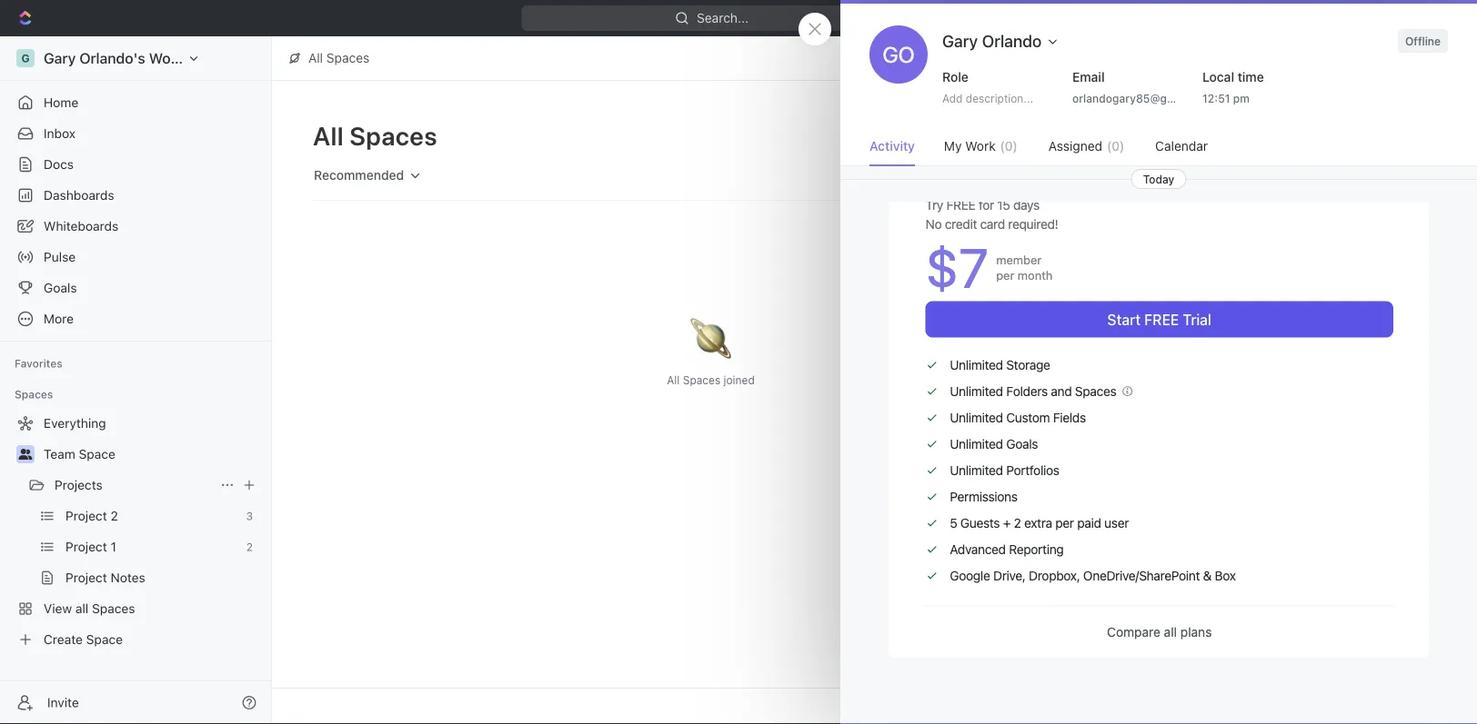 Task type: locate. For each thing, give the bounding box(es) containing it.
0 horizontal spatial &
[[1203, 569, 1212, 584]]

0 vertical spatial free
[[947, 198, 976, 213]]

2 horizontal spatial 2
[[1014, 516, 1021, 531]]

0 horizontal spatial team
[[44, 447, 75, 462]]

view
[[44, 602, 72, 617]]

free left "trial"
[[1145, 311, 1179, 328]]

fields
[[1053, 411, 1086, 426]]

unlimited inside unlimited try free for 15 days no credit card required!
[[926, 168, 1009, 189]]

1 horizontal spatial all
[[1164, 625, 1177, 640]]

spaces
[[326, 50, 370, 65], [350, 121, 437, 151], [1214, 127, 1268, 147], [1163, 153, 1200, 166], [683, 374, 721, 387], [1075, 384, 1117, 399], [15, 388, 53, 401], [92, 602, 135, 617]]

unlimited try free for 15 days no credit card required!
[[926, 168, 1058, 232]]

1 vertical spatial &
[[1250, 647, 1257, 659]]

1 horizontal spatial per
[[1055, 516, 1074, 531]]

all inside view all spaces link
[[75, 602, 88, 617]]

user
[[1104, 516, 1129, 531]]

sidebar navigation
[[0, 36, 276, 725]]

1 vertical spatial all
[[313, 121, 344, 151]]

start free trial
[[1107, 311, 1212, 328]]

visible spaces spaces shown in your left sidebar.
[[1163, 127, 1338, 166]]

space down the in
[[1232, 200, 1269, 215]]

project up project 1
[[65, 509, 107, 524]]

unlimited up for
[[926, 168, 1009, 189]]

pulse
[[44, 250, 76, 265]]

search... inside button
[[1046, 168, 1098, 183]]

1 horizontal spatial team
[[1196, 200, 1229, 215]]

0 horizontal spatial search...
[[697, 10, 749, 25]]

project 1
[[65, 540, 116, 555]]

new right "upgrade"
[[1348, 10, 1374, 25]]

onedrive/sharepoint
[[1083, 569, 1200, 584]]

(0) right assigned
[[1107, 139, 1125, 154]]

g
[[21, 52, 30, 65]]

2 project from the top
[[65, 540, 107, 555]]

all left plans
[[1164, 625, 1177, 640]]

invite
[[47, 696, 79, 711]]

unlimited custom fields
[[950, 411, 1086, 426]]

all
[[75, 602, 88, 617], [1164, 625, 1177, 640]]

project notes
[[65, 571, 145, 586]]

paid
[[1077, 516, 1101, 531]]

visible
[[1163, 127, 1211, 147]]

0 vertical spatial all spaces
[[308, 50, 370, 65]]

your
[[1252, 153, 1274, 166]]

unlimited up unlimited portfolios
[[950, 437, 1003, 452]]

permissions
[[950, 490, 1018, 505]]

2 down 3
[[246, 541, 253, 554]]

everything link
[[7, 409, 260, 438]]

(0) right work
[[1000, 139, 1018, 154]]

unlimited left storage
[[950, 358, 1003, 373]]

space inside button
[[1061, 129, 1098, 144]]

per down the member
[[996, 269, 1015, 282]]

0 vertical spatial all
[[308, 50, 323, 65]]

0 horizontal spatial 2
[[111, 509, 118, 524]]

0 horizontal spatial (0)
[[1000, 139, 1018, 154]]

+
[[1003, 516, 1011, 531]]

unlimited up unlimited goals at the right of the page
[[950, 411, 1003, 426]]

unlimited for unlimited goals
[[950, 437, 1003, 452]]

start
[[1107, 311, 1141, 328]]

space up search... button on the top right of the page
[[1061, 129, 1098, 144]]

0 horizontal spatial free
[[947, 198, 976, 213]]

joined
[[724, 374, 755, 387]]

15
[[997, 198, 1010, 213]]

goals down pulse
[[44, 281, 77, 296]]

tree containing everything
[[7, 409, 264, 655]]

gary inside sidebar navigation
[[44, 50, 76, 67]]

1 horizontal spatial (0)
[[1107, 139, 1125, 154]]

1 horizontal spatial &
[[1250, 647, 1257, 659]]

orlando
[[982, 31, 1042, 50]]

2 vertical spatial project
[[65, 571, 107, 586]]

everything
[[44, 416, 106, 431]]

1 vertical spatial all
[[1164, 625, 1177, 640]]

space up projects
[[79, 447, 115, 462]]

box
[[1215, 569, 1236, 584]]

3 project from the top
[[65, 571, 107, 586]]

orlandogary85@gmail.com
[[1072, 92, 1215, 105]]

new
[[1348, 10, 1374, 25], [1032, 129, 1058, 144]]

gary orlando
[[942, 31, 1042, 50]]

team right user group image
[[44, 447, 75, 462]]

goals down unlimited custom fields
[[1006, 437, 1038, 452]]

storage
[[1006, 358, 1050, 373]]

1 project from the top
[[65, 509, 107, 524]]

portfolios
[[1006, 463, 1059, 478]]

extra
[[1024, 516, 1052, 531]]

project 2 link
[[65, 502, 239, 531]]

1 vertical spatial search...
[[1046, 168, 1098, 183]]

1 (0) from the left
[[1000, 139, 1018, 154]]

space
[[1061, 129, 1098, 144], [1232, 200, 1269, 215], [79, 447, 115, 462], [86, 633, 123, 648]]

free up 'credit'
[[947, 198, 976, 213]]

0 vertical spatial all
[[75, 602, 88, 617]]

search...
[[697, 10, 749, 25], [1046, 168, 1098, 183]]

project
[[65, 509, 107, 524], [65, 540, 107, 555], [65, 571, 107, 586]]

2 up 1
[[111, 509, 118, 524]]

view all spaces link
[[7, 595, 260, 624]]

tree
[[7, 409, 264, 655]]

work
[[965, 139, 996, 154]]

all right view
[[75, 602, 88, 617]]

folders
[[1006, 384, 1048, 399]]

unlimited up permissions
[[950, 463, 1003, 478]]

per left paid
[[1055, 516, 1074, 531]]

1 horizontal spatial gary
[[942, 31, 978, 50]]

3
[[246, 510, 253, 523]]

google drive,
[[950, 569, 1026, 584]]

add
[[942, 92, 963, 105]]

calendar
[[1155, 139, 1208, 154]]

1 vertical spatial team space
[[44, 447, 115, 462]]

team space up projects
[[44, 447, 115, 462]]

0 vertical spatial new
[[1348, 10, 1374, 25]]

assigned (0)
[[1049, 139, 1125, 154]]

new up search... button on the top right of the page
[[1032, 129, 1058, 144]]

0 horizontal spatial gary
[[44, 50, 76, 67]]

my
[[944, 139, 962, 154]]

credit
[[945, 217, 977, 232]]

1 horizontal spatial new
[[1348, 10, 1374, 25]]

& left box
[[1203, 569, 1212, 584]]

1 vertical spatial goals
[[1006, 437, 1038, 452]]

activity
[[870, 139, 915, 154]]

1 vertical spatial new
[[1032, 129, 1058, 144]]

gary orlando's workspace, , element
[[16, 49, 35, 67]]

0 horizontal spatial per
[[996, 269, 1015, 282]]

recommended button
[[306, 160, 431, 191]]

new inside button
[[1348, 10, 1374, 25]]

0 horizontal spatial new
[[1032, 129, 1058, 144]]

0 horizontal spatial goals
[[44, 281, 77, 296]]

(0)
[[1000, 139, 1018, 154], [1107, 139, 1125, 154]]

gary right gary orlando's workspace, , element
[[44, 50, 76, 67]]

0 vertical spatial per
[[996, 269, 1015, 282]]

1 horizontal spatial search...
[[1046, 168, 1098, 183]]

0 vertical spatial team space
[[1196, 200, 1269, 215]]

month
[[1018, 269, 1053, 282]]

today
[[1143, 173, 1175, 186]]

0 horizontal spatial team space
[[44, 447, 115, 462]]

team
[[1196, 200, 1229, 215], [44, 447, 75, 462]]

0 vertical spatial &
[[1203, 569, 1212, 584]]

and
[[1051, 384, 1072, 399]]

1 vertical spatial project
[[65, 540, 107, 555]]

0 horizontal spatial all
[[75, 602, 88, 617]]

0 vertical spatial project
[[65, 509, 107, 524]]

pulse link
[[7, 243, 264, 272]]

team space down the in
[[1196, 200, 1269, 215]]

gary orlando's workspace
[[44, 50, 224, 67]]

unlimited down 'unlimited storage'
[[950, 384, 1003, 399]]

email
[[1072, 70, 1105, 85]]

plans
[[1181, 625, 1212, 640]]

gary up role
[[942, 31, 978, 50]]

all
[[308, 50, 323, 65], [313, 121, 344, 151], [667, 374, 680, 387]]

all spaces
[[308, 50, 370, 65], [313, 121, 437, 151]]

2 vertical spatial all
[[667, 374, 680, 387]]

in
[[1240, 153, 1249, 166]]

1 vertical spatial team
[[44, 447, 75, 462]]

1 horizontal spatial free
[[1145, 311, 1179, 328]]

new inside button
[[1032, 129, 1058, 144]]

0 vertical spatial goals
[[44, 281, 77, 296]]

trial
[[1183, 311, 1212, 328]]

free
[[947, 198, 976, 213], [1145, 311, 1179, 328]]

home link
[[7, 88, 264, 117]]

1 horizontal spatial goals
[[1006, 437, 1038, 452]]

1 vertical spatial free
[[1145, 311, 1179, 328]]

project left 1
[[65, 540, 107, 555]]

& left csv
[[1250, 647, 1257, 659]]

project up view all spaces
[[65, 571, 107, 586]]

0 vertical spatial search...
[[697, 10, 749, 25]]

2 right +
[[1014, 516, 1021, 531]]

new space button
[[1004, 122, 1109, 151]]

advanced
[[950, 543, 1006, 558]]

compare all plans
[[1107, 625, 1212, 640]]

more button
[[7, 305, 264, 334]]

whiteboards link
[[7, 212, 264, 241]]

whiteboards
[[44, 219, 118, 234]]

12:51
[[1203, 92, 1230, 105]]

2
[[111, 509, 118, 524], [1014, 516, 1021, 531], [246, 541, 253, 554]]

team down shown at the top of page
[[1196, 200, 1229, 215]]



Task type: describe. For each thing, give the bounding box(es) containing it.
orlando's
[[79, 50, 145, 67]]

unlimited storage
[[950, 358, 1050, 373]]

description...
[[966, 92, 1033, 105]]

2 (0) from the left
[[1107, 139, 1125, 154]]

unlimited goals
[[950, 437, 1038, 452]]

member
[[996, 253, 1042, 267]]

local time 12:51 pm
[[1203, 70, 1264, 105]]

team space inside sidebar navigation
[[44, 447, 115, 462]]

all for view
[[75, 602, 88, 617]]

unlimited portfolios
[[950, 463, 1059, 478]]

project for project notes
[[65, 571, 107, 586]]

free inside button
[[1145, 311, 1179, 328]]

google drive, dropbox, onedrive/sharepoint & box
[[950, 569, 1236, 584]]

unlimited folders and spaces
[[950, 384, 1117, 399]]

project for project 1
[[65, 540, 107, 555]]

gary for gary orlando
[[942, 31, 978, 50]]

time
[[1238, 70, 1264, 85]]

⌘k
[[875, 10, 895, 25]]

view all spaces
[[44, 602, 135, 617]]

advanced reporting
[[950, 543, 1064, 558]]

1 horizontal spatial team space
[[1196, 200, 1269, 215]]

projects link
[[55, 471, 213, 500]]

team inside team space link
[[44, 447, 75, 462]]

required!
[[1008, 217, 1058, 232]]

role
[[942, 70, 969, 85]]

unlimited for unlimited try free for 15 days no credit card required!
[[926, 168, 1009, 189]]

excel
[[1221, 647, 1247, 659]]

go
[[883, 42, 915, 67]]

new for new
[[1348, 10, 1374, 25]]

assigned
[[1049, 139, 1103, 154]]

more
[[44, 312, 74, 327]]

unlimited for unlimited custom fields
[[950, 411, 1003, 426]]

member per month
[[996, 253, 1053, 282]]

start free trial button
[[926, 301, 1393, 338]]

dashboards
[[44, 188, 114, 203]]

docs link
[[7, 150, 264, 179]]

project 1 link
[[65, 533, 239, 562]]

unlimited for unlimited storage
[[950, 358, 1003, 373]]

guests
[[961, 516, 1000, 531]]

per inside member per month
[[996, 269, 1015, 282]]

5 guests + 2 extra per paid user
[[950, 516, 1129, 531]]

create space link
[[7, 626, 260, 655]]

tree inside sidebar navigation
[[7, 409, 264, 655]]

goals inside sidebar navigation
[[44, 281, 77, 296]]

unlimited for unlimited folders and spaces
[[950, 384, 1003, 399]]

inbox link
[[7, 119, 264, 148]]

dashboards link
[[7, 181, 264, 210]]

new button
[[1322, 4, 1385, 33]]

free inside unlimited try free for 15 days no credit card required!
[[947, 198, 976, 213]]

sidebar.
[[1297, 153, 1338, 166]]

unlimited for unlimited portfolios
[[950, 463, 1003, 478]]

goals link
[[7, 274, 264, 303]]

notes
[[111, 571, 145, 586]]

1 horizontal spatial 2
[[246, 541, 253, 554]]

new space
[[1032, 129, 1098, 144]]

add description... button
[[935, 87, 1055, 109]]

create space
[[44, 633, 123, 648]]

inbox
[[44, 126, 76, 141]]

csv
[[1260, 647, 1280, 659]]

recommended
[[314, 168, 404, 183]]

1 vertical spatial per
[[1055, 516, 1074, 531]]

search... button
[[1021, 161, 1109, 190]]

docs
[[44, 157, 74, 172]]

user group image
[[19, 449, 32, 460]]

favorites button
[[7, 353, 70, 375]]

left
[[1277, 153, 1294, 166]]

all spaces joined
[[667, 374, 755, 387]]

project 2
[[65, 509, 118, 524]]

upgrade link
[[1228, 5, 1315, 31]]

all for compare
[[1164, 625, 1177, 640]]

email orlandogary85@gmail.com
[[1072, 70, 1215, 105]]

reporting
[[1009, 543, 1064, 558]]

project for project 2
[[65, 509, 107, 524]]

workspace
[[149, 50, 224, 67]]

new for new space
[[1032, 129, 1058, 144]]

excel & csv link
[[1200, 629, 1286, 675]]

my work (0)
[[944, 139, 1018, 154]]

create
[[44, 633, 83, 648]]

projects
[[55, 478, 103, 493]]

spaces inside tree
[[92, 602, 135, 617]]

gary for gary orlando's workspace
[[44, 50, 76, 67]]

role add description...
[[942, 70, 1033, 105]]

space down view all spaces
[[86, 633, 123, 648]]

excel & csv
[[1221, 647, 1280, 659]]

0 vertical spatial team
[[1196, 200, 1229, 215]]

1
[[111, 540, 116, 555]]

upgrade
[[1254, 10, 1306, 25]]

1 vertical spatial all spaces
[[313, 121, 437, 151]]

shown
[[1203, 153, 1237, 166]]

home
[[44, 95, 78, 110]]

favorites
[[15, 357, 63, 370]]

dropbox,
[[1029, 569, 1080, 584]]

pm
[[1233, 92, 1250, 105]]



Task type: vqa. For each thing, say whether or not it's contained in the screenshot.
rightmost TABLE
no



